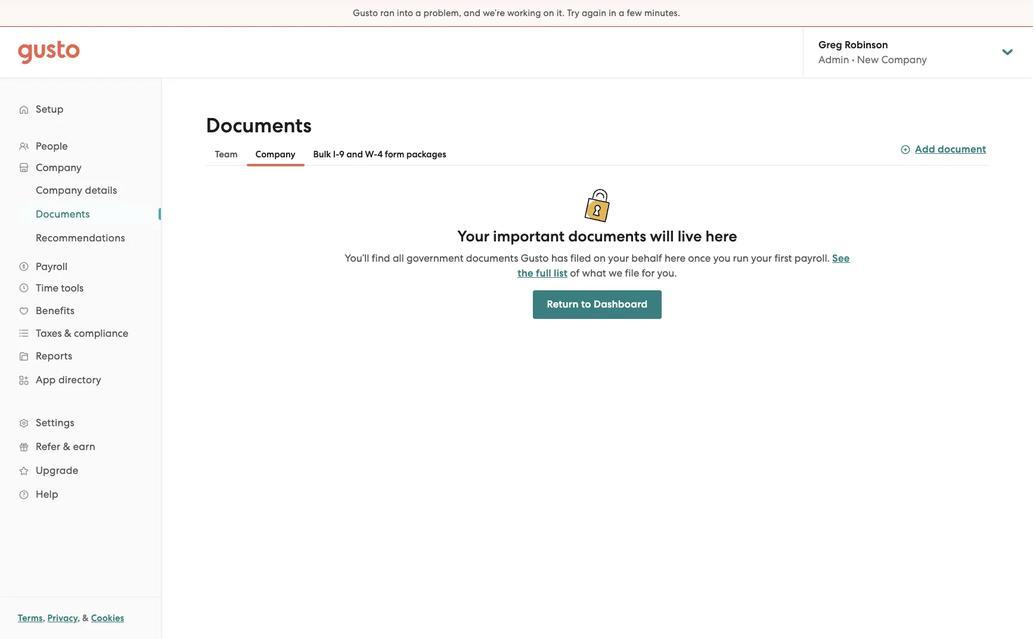 Task type: vqa. For each thing, say whether or not it's contained in the screenshot.
NEW NOTIFICATIONS image
no



Task type: describe. For each thing, give the bounding box(es) containing it.
documents inside gusto navigation element
[[36, 208, 90, 220]]

documents link
[[21, 203, 149, 225]]

2 your from the left
[[752, 252, 772, 264]]

privacy
[[47, 613, 78, 624]]

you'll
[[345, 252, 369, 264]]

on for your
[[594, 252, 606, 264]]

greg robinson admin • new company
[[819, 39, 928, 66]]

app directory link
[[12, 369, 149, 391]]

you.
[[658, 267, 677, 279]]

taxes & compliance
[[36, 327, 128, 339]]

filed
[[571, 252, 591, 264]]

file
[[625, 267, 640, 279]]

of
[[570, 267, 580, 279]]

form
[[385, 149, 405, 160]]

directory
[[58, 374, 101, 386]]

in
[[609, 8, 617, 18]]

new
[[858, 54, 879, 66]]

refer
[[36, 441, 60, 453]]

bulk i-9 and w-4 form packages button
[[305, 143, 455, 166]]

important
[[493, 227, 565, 246]]

we
[[609, 267, 623, 279]]

you
[[714, 252, 731, 264]]

1 your from the left
[[609, 252, 629, 264]]

i-
[[333, 149, 339, 160]]

has
[[551, 252, 568, 264]]

help link
[[12, 484, 149, 505]]

company details
[[36, 184, 117, 196]]

time tools
[[36, 282, 84, 294]]

robinson
[[845, 39, 889, 51]]

refer & earn
[[36, 441, 95, 453]]

you'll find all government documents gusto has filed on your behalf here once you run your first payroll.
[[345, 252, 830, 264]]

& for compliance
[[64, 327, 72, 339]]

tools
[[61, 282, 84, 294]]

list containing people
[[0, 135, 161, 506]]

terms link
[[18, 613, 43, 624]]

and inside button
[[347, 149, 363, 160]]

payroll.
[[795, 252, 830, 264]]

government
[[407, 252, 464, 264]]

your
[[458, 227, 490, 246]]

run
[[733, 252, 749, 264]]

admin
[[819, 54, 850, 66]]

all
[[393, 252, 404, 264]]

0 vertical spatial gusto
[[353, 8, 378, 18]]

ran
[[381, 8, 395, 18]]

again
[[582, 8, 607, 18]]

2 a from the left
[[619, 8, 625, 18]]

company inside greg robinson admin • new company
[[882, 54, 928, 66]]

benefits
[[36, 305, 75, 317]]

time tools button
[[12, 277, 149, 299]]

app
[[36, 374, 56, 386]]

cookies
[[91, 613, 124, 624]]

gusto ran into a problem, and we're working on it. try again in a few minutes.
[[353, 8, 680, 18]]

bulk i-9 and w-4 form packages
[[313, 149, 446, 160]]

taxes & compliance button
[[12, 323, 149, 344]]

we're
[[483, 8, 505, 18]]

compliance
[[74, 327, 128, 339]]

help
[[36, 488, 58, 500]]

gusto navigation element
[[0, 78, 161, 525]]

few
[[627, 8, 642, 18]]

see the full list
[[518, 252, 850, 280]]

it.
[[557, 8, 565, 18]]

company button
[[12, 157, 149, 178]]

0 horizontal spatial documents
[[466, 252, 518, 264]]

add document link
[[901, 141, 987, 157]]

full
[[536, 267, 552, 280]]

of what we file for you.
[[570, 267, 677, 279]]

setup link
[[12, 98, 149, 120]]

•
[[852, 54, 855, 66]]

behalf
[[632, 252, 662, 264]]

company button
[[247, 143, 305, 166]]

1 a from the left
[[416, 8, 421, 18]]



Task type: locate. For each thing, give the bounding box(es) containing it.
2 vertical spatial &
[[82, 613, 89, 624]]

0 horizontal spatial on
[[544, 8, 555, 18]]

earn
[[73, 441, 95, 453]]

& inside "dropdown button"
[[64, 327, 72, 339]]

1 vertical spatial documents
[[466, 252, 518, 264]]

company details link
[[21, 180, 149, 201]]

company down people
[[36, 162, 82, 174]]

your right run
[[752, 252, 772, 264]]

list
[[0, 135, 161, 506], [0, 178, 161, 250]]

0 horizontal spatial gusto
[[353, 8, 378, 18]]

what
[[582, 267, 607, 279]]

1 vertical spatial &
[[63, 441, 70, 453]]

the
[[518, 267, 534, 280]]

1 horizontal spatial here
[[706, 227, 738, 246]]

a
[[416, 8, 421, 18], [619, 8, 625, 18]]

live
[[678, 227, 702, 246]]

1 horizontal spatial gusto
[[521, 252, 549, 264]]

team
[[215, 149, 238, 160]]

privacy link
[[47, 613, 78, 624]]

into
[[397, 8, 413, 18]]

team button
[[206, 143, 247, 166]]

company left bulk at the left top
[[256, 149, 296, 160]]

0 vertical spatial &
[[64, 327, 72, 339]]

, left privacy
[[43, 613, 45, 624]]

1 , from the left
[[43, 613, 45, 624]]

& left earn
[[63, 441, 70, 453]]

& left cookies button
[[82, 613, 89, 624]]

0 horizontal spatial documents
[[36, 208, 90, 220]]

1 horizontal spatial documents
[[569, 227, 647, 246]]

4
[[378, 149, 383, 160]]

packages
[[407, 149, 446, 160]]

0 vertical spatial and
[[464, 8, 481, 18]]

& right taxes
[[64, 327, 72, 339]]

details
[[85, 184, 117, 196]]

1 horizontal spatial your
[[752, 252, 772, 264]]

0 vertical spatial on
[[544, 8, 555, 18]]

gusto
[[353, 8, 378, 18], [521, 252, 549, 264]]

2 , from the left
[[78, 613, 80, 624]]

reports
[[36, 350, 72, 362]]

upgrade link
[[12, 460, 149, 481]]

, left cookies button
[[78, 613, 80, 624]]

documents down company details
[[36, 208, 90, 220]]

your
[[609, 252, 629, 264], [752, 252, 772, 264]]

1 vertical spatial documents
[[36, 208, 90, 220]]

settings
[[36, 417, 74, 429]]

gusto left the ran
[[353, 8, 378, 18]]

company
[[882, 54, 928, 66], [256, 149, 296, 160], [36, 162, 82, 174], [36, 184, 82, 196]]

0 horizontal spatial ,
[[43, 613, 45, 624]]

upgrade
[[36, 465, 78, 477]]

bulk
[[313, 149, 331, 160]]

problem,
[[424, 8, 462, 18]]

0 vertical spatial documents
[[569, 227, 647, 246]]

cookies button
[[91, 611, 124, 626]]

payroll
[[36, 261, 68, 273]]

0 horizontal spatial a
[[416, 8, 421, 18]]

once
[[688, 252, 711, 264]]

terms
[[18, 613, 43, 624]]

dashboard
[[594, 298, 648, 311]]

&
[[64, 327, 72, 339], [63, 441, 70, 453], [82, 613, 89, 624]]

1 vertical spatial on
[[594, 252, 606, 264]]

0 horizontal spatial and
[[347, 149, 363, 160]]

0 vertical spatial documents
[[206, 113, 312, 138]]

people
[[36, 140, 68, 152]]

document
[[938, 143, 987, 156]]

return to dashboard
[[547, 298, 648, 311]]

first
[[775, 252, 792, 264]]

a right into
[[416, 8, 421, 18]]

2 list from the top
[[0, 178, 161, 250]]

1 horizontal spatial and
[[464, 8, 481, 18]]

home image
[[18, 40, 80, 64]]

here
[[706, 227, 738, 246], [665, 252, 686, 264]]

here up "you"
[[706, 227, 738, 246]]

see
[[833, 252, 850, 265]]

1 vertical spatial and
[[347, 149, 363, 160]]

gusto up full
[[521, 252, 549, 264]]

0 horizontal spatial your
[[609, 252, 629, 264]]

1 horizontal spatial ,
[[78, 613, 80, 624]]

and left we're
[[464, 8, 481, 18]]

1 horizontal spatial documents
[[206, 113, 312, 138]]

documents up you'll find all government documents gusto has filed on your behalf here once you run your first payroll.
[[569, 227, 647, 246]]

a right in
[[619, 8, 625, 18]]

return to dashboard link
[[533, 290, 662, 319]]

on
[[544, 8, 555, 18], [594, 252, 606, 264]]

add document
[[916, 143, 987, 156]]

here up the you.
[[665, 252, 686, 264]]

refer & earn link
[[12, 436, 149, 457]]

w-
[[365, 149, 378, 160]]

9
[[339, 149, 345, 160]]

settings link
[[12, 412, 149, 434]]

company right new
[[882, 54, 928, 66]]

on left it.
[[544, 8, 555, 18]]

1 horizontal spatial on
[[594, 252, 606, 264]]

on up what at the top right of the page
[[594, 252, 606, 264]]

0 vertical spatial here
[[706, 227, 738, 246]]

documents
[[206, 113, 312, 138], [36, 208, 90, 220]]

working
[[508, 8, 541, 18]]

documents
[[569, 227, 647, 246], [466, 252, 518, 264]]

company inside button
[[256, 149, 296, 160]]

payroll button
[[12, 256, 149, 277]]

company inside dropdown button
[[36, 162, 82, 174]]

app directory
[[36, 374, 101, 386]]

and right 9
[[347, 149, 363, 160]]

greg
[[819, 39, 843, 51]]

recommendations
[[36, 232, 125, 244]]

1 vertical spatial gusto
[[521, 252, 549, 264]]

recommendations link
[[21, 227, 149, 249]]

1 horizontal spatial a
[[619, 8, 625, 18]]

find
[[372, 252, 390, 264]]

company down company dropdown button
[[36, 184, 82, 196]]

1 vertical spatial here
[[665, 252, 686, 264]]

list containing company details
[[0, 178, 161, 250]]

reports link
[[12, 345, 149, 367]]

try
[[567, 8, 580, 18]]

0 horizontal spatial here
[[665, 252, 686, 264]]

& for earn
[[63, 441, 70, 453]]

documents down your
[[466, 252, 518, 264]]

to
[[581, 298, 591, 311]]

your up we
[[609, 252, 629, 264]]

time
[[36, 282, 59, 294]]

return
[[547, 298, 579, 311]]

add
[[916, 143, 936, 156]]

see the full list link
[[518, 252, 850, 280]]

will
[[650, 227, 674, 246]]

1 list from the top
[[0, 135, 161, 506]]

taxes
[[36, 327, 62, 339]]

people button
[[12, 135, 149, 157]]

list
[[554, 267, 568, 280]]

minutes.
[[645, 8, 680, 18]]

on for it.
[[544, 8, 555, 18]]

benefits link
[[12, 300, 149, 321]]

documents up company button
[[206, 113, 312, 138]]



